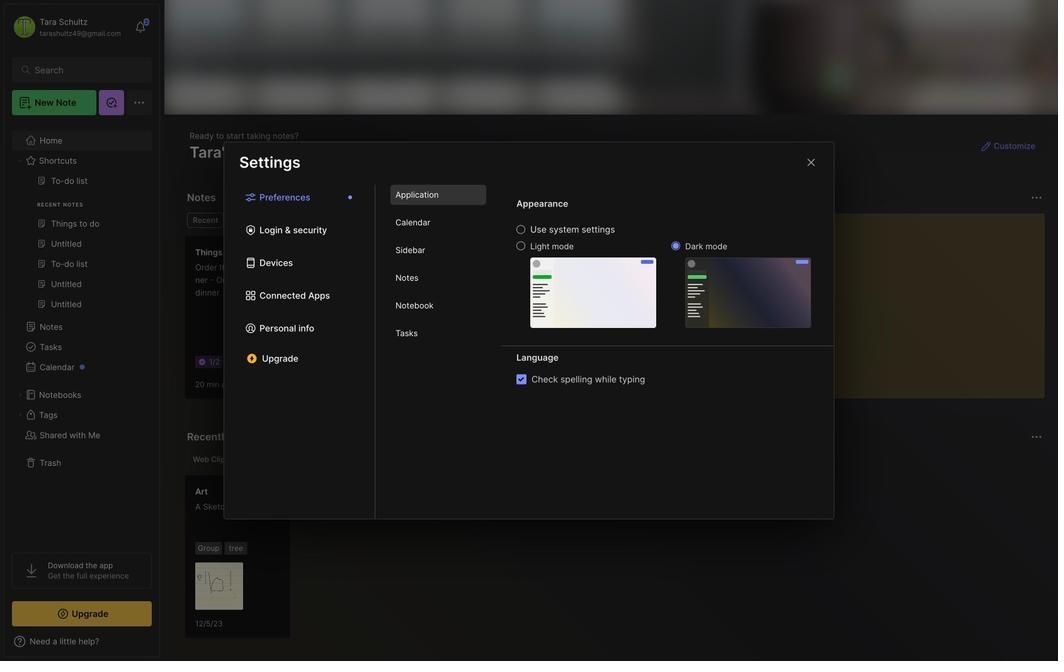 Task type: vqa. For each thing, say whether or not it's contained in the screenshot.
"Tree"
yes



Task type: describe. For each thing, give the bounding box(es) containing it.
tree inside main "element"
[[4, 123, 159, 542]]

thumbnail image
[[195, 563, 243, 611]]

group inside main "element"
[[12, 171, 151, 322]]

Search text field
[[35, 64, 135, 76]]

expand tags image
[[16, 411, 24, 419]]



Task type: locate. For each thing, give the bounding box(es) containing it.
close image
[[804, 155, 819, 170]]

group
[[12, 171, 151, 322]]

expand notebooks image
[[16, 391, 24, 399]]

main element
[[0, 0, 164, 662]]

None checkbox
[[517, 375, 527, 385]]

row group
[[185, 236, 1059, 407]]

Start writing… text field
[[780, 214, 1045, 389]]

None radio
[[517, 225, 526, 234], [517, 242, 526, 250], [517, 225, 526, 234], [517, 242, 526, 250]]

None search field
[[35, 62, 135, 78]]

tab list
[[224, 185, 376, 519], [376, 185, 502, 519], [187, 213, 749, 228], [187, 452, 1041, 468]]

None radio
[[672, 242, 681, 250]]

tab
[[391, 185, 486, 205], [391, 213, 486, 233], [187, 213, 224, 228], [229, 213, 280, 228], [391, 240, 486, 261], [391, 268, 486, 288], [391, 296, 486, 316], [391, 324, 486, 344], [187, 452, 235, 468], [240, 452, 278, 468]]

option group
[[517, 224, 812, 328]]

tree
[[4, 123, 159, 542]]

none search field inside main "element"
[[35, 62, 135, 78]]



